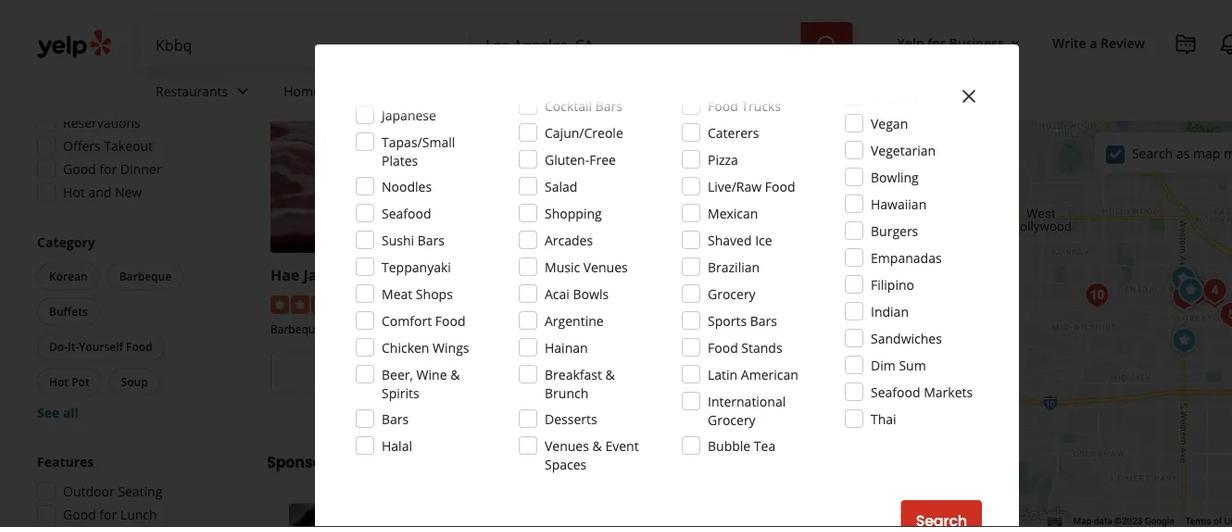 Task type: describe. For each thing, give the bounding box(es) containing it.
new
[[115, 184, 142, 202]]

see all
[[37, 404, 79, 422]]

pm inside group
[[160, 68, 179, 86]]

cocktail bars
[[545, 97, 623, 114]]

projects image
[[1175, 33, 1197, 56]]

road
[[506, 266, 544, 285]]

search
[[1132, 144, 1173, 162]]

soowon galbi kbbq restaurant image
[[1213, 296, 1232, 334]]

bars for sports bars
[[750, 312, 777, 329]]

open
[[555, 393, 590, 411]]

until midnight for chon
[[358, 393, 442, 411]]

for for lunch
[[99, 506, 117, 524]]

songhak
[[742, 266, 807, 285]]

korean up 4.6
[[811, 266, 864, 285]]

(5.7k
[[400, 295, 429, 312]]

food up the latin
[[708, 339, 738, 356]]

yelp
[[897, 34, 924, 51]]

venues inside venues & event spaces
[[545, 437, 589, 454]]

results
[[350, 453, 404, 473]]

hae jang chon image
[[1172, 272, 1209, 309]]

view business for bbq
[[802, 362, 904, 383]]

spaces
[[545, 455, 587, 473]]

barbeque, for hae
[[271, 322, 324, 337]]

& for event
[[593, 437, 602, 454]]

sports bars
[[708, 312, 777, 329]]

write
[[1052, 34, 1086, 51]]

3.9 star rating image
[[506, 296, 607, 315]]

chon
[[339, 266, 377, 285]]

grocery inside international grocery
[[708, 411, 756, 428]]

food inside button
[[126, 340, 152, 355]]

search image
[[816, 34, 838, 57]]

terms of us link
[[1185, 516, 1232, 527]]

view business link for bbq
[[742, 352, 964, 393]]

to
[[548, 266, 565, 285]]

view for korean
[[802, 362, 837, 383]]

chinese
[[871, 88, 919, 105]]

hae jang chon link
[[271, 266, 377, 285]]

good for good for dinner
[[63, 161, 96, 178]]

write a review
[[1052, 34, 1145, 51]]

view business for chon
[[330, 362, 432, 383]]

korean for road to seoul - los angeles
[[563, 322, 600, 337]]

stands
[[741, 339, 783, 356]]

brazilian
[[708, 258, 760, 276]]

home services link
[[269, 67, 414, 120]]

bars for cocktail bars
[[595, 97, 623, 114]]

barbeque, korean for korean
[[742, 322, 836, 337]]

road to seoul - los angeles link
[[506, 266, 709, 285]]

wine
[[417, 365, 447, 383]]

los
[[622, 266, 647, 285]]

midnight for hae jang chon
[[388, 393, 442, 411]]

gluten-
[[545, 151, 589, 168]]

cajun/creole
[[545, 124, 623, 141]]

buffets
[[49, 304, 88, 320]]

breakfast & brunch
[[545, 365, 615, 402]]

terms of us
[[1185, 516, 1232, 527]]

korean inside button
[[49, 269, 88, 284]]

4:26
[[131, 68, 156, 86]]

user actions element
[[883, 23, 1232, 137]]

food stands
[[708, 339, 783, 356]]

m
[[1224, 144, 1232, 162]]

4:26 pm
[[131, 68, 179, 86]]

24 chevron down v2 image for more link
[[601, 80, 623, 102]]

suggested
[[37, 38, 103, 56]]

map
[[1193, 144, 1220, 162]]

live/raw food
[[708, 177, 795, 195]]

noodles
[[382, 177, 432, 195]]

desserts
[[545, 410, 597, 428]]

food up caterers
[[708, 97, 738, 114]]

shaved
[[708, 231, 752, 249]]

plates
[[382, 151, 418, 169]]

all
[[63, 404, 79, 422]]

barbeque, for songhak
[[742, 322, 796, 337]]

4.6
[[850, 295, 868, 312]]

hot pot
[[49, 375, 90, 390]]

king chang - la image
[[1179, 273, 1216, 310]]

japanese
[[382, 106, 436, 124]]

until for hae jang chon
[[358, 393, 385, 411]]

teppanyaki
[[382, 258, 451, 276]]

music
[[545, 258, 580, 276]]

seating
[[118, 483, 162, 501]]

road to seoul - los angeles
[[506, 266, 709, 285]]

good for good for lunch
[[63, 506, 96, 524]]

bars down spirits
[[382, 410, 409, 428]]

features
[[37, 454, 94, 471]]

good for lunch
[[63, 506, 157, 524]]

live/raw
[[708, 177, 762, 195]]

barbeque button
[[107, 263, 184, 291]]

4.1
[[378, 295, 396, 312]]

tapas/small plates
[[382, 133, 455, 169]]

do-it-yourself food
[[49, 340, 152, 355]]

sushi bars
[[382, 231, 445, 249]]

offers
[[63, 138, 101, 155]]

write a review link
[[1045, 26, 1153, 59]]

home services
[[284, 82, 373, 100]]

group containing suggested
[[31, 38, 230, 208]]

restaurants link
[[141, 67, 269, 120]]

outdoor
[[63, 483, 115, 501]]

as
[[1176, 144, 1190, 162]]

4.1 (5.7k reviews)
[[378, 295, 482, 312]]

services
[[324, 82, 373, 100]]

songhak korean bbq
[[742, 266, 900, 285]]

4.6 star rating image
[[742, 296, 843, 315]]

argentine
[[545, 312, 604, 329]]

sponsored results
[[267, 453, 404, 473]]

16 chevron down v2 image
[[1008, 36, 1023, 51]]

thai
[[871, 410, 897, 428]]

dialog containing chinese
[[0, 0, 1232, 527]]

(4.1k
[[636, 295, 665, 312]]

seafood for seafood
[[382, 204, 431, 222]]

home
[[284, 82, 320, 100]]

google
[[1145, 516, 1174, 527]]

barbeque
[[119, 269, 172, 284]]

view for jang
[[330, 362, 365, 383]]

brunch
[[545, 384, 589, 402]]

pot
[[71, 375, 90, 390]]

salad
[[545, 177, 578, 195]]



Task type: locate. For each thing, give the bounding box(es) containing it.
bars for sushi bars
[[418, 231, 445, 249]]

1 vertical spatial grocery
[[708, 411, 756, 428]]

until for songhak korean bbq
[[830, 393, 857, 411]]

0 vertical spatial hot
[[63, 184, 85, 202]]

0 horizontal spatial view
[[330, 362, 365, 383]]

barbeque, korean for to
[[506, 322, 600, 337]]

comfort food
[[382, 312, 466, 329]]

(4.1k reviews)
[[636, 295, 718, 312]]

tea
[[754, 437, 776, 454]]

cocktail
[[545, 97, 592, 114]]

jjukku jjukku bbq image
[[1196, 277, 1232, 314]]

chicken
[[382, 339, 429, 356]]

barbeque, down 4.1 star rating image
[[271, 322, 324, 337]]

google image
[[1011, 503, 1073, 527]]

hot pot button
[[37, 369, 102, 397]]

barbeque, korean
[[271, 322, 364, 337], [506, 322, 600, 337], [742, 322, 836, 337]]

1 vertical spatial group
[[33, 233, 230, 422]]

0 horizontal spatial until
[[358, 393, 385, 411]]

dim sum
[[871, 356, 926, 374]]

for down outdoor seating
[[99, 506, 117, 524]]

business
[[949, 34, 1004, 51], [368, 362, 432, 383], [840, 362, 904, 383]]

burgers
[[871, 222, 918, 239]]

dim
[[871, 356, 896, 374]]

1 until from the left
[[358, 393, 385, 411]]

1 vertical spatial seafood
[[871, 383, 920, 401]]

1 vertical spatial for
[[99, 161, 117, 178]]

0 horizontal spatial barbeque,
[[271, 322, 324, 337]]

midnight down wine at left
[[388, 393, 442, 411]]

pm right 4:26
[[160, 68, 179, 86]]

view business up spirits
[[330, 362, 432, 383]]

& right wine at left
[[450, 365, 460, 383]]

terms
[[1185, 516, 1211, 527]]

dialog
[[0, 0, 1232, 527]]

notifications image
[[1219, 33, 1232, 56]]

2 view from the left
[[802, 362, 837, 383]]

sponsored
[[267, 453, 347, 473]]

& inside beer, wine & spirits
[[450, 365, 460, 383]]

sum
[[899, 356, 926, 374]]

korean up "hainan"
[[563, 322, 600, 337]]

1 view business from the left
[[330, 362, 432, 383]]

hanu korean bbq image
[[1225, 271, 1232, 309]]

1 horizontal spatial view business
[[802, 362, 904, 383]]

1 view from the left
[[330, 362, 365, 383]]

angeles
[[651, 266, 709, 285]]

2 vertical spatial for
[[99, 506, 117, 524]]

until midnight for bbq
[[830, 393, 914, 411]]

until midnight down dim on the right
[[830, 393, 914, 411]]

group containing features
[[31, 453, 230, 527]]

american
[[741, 365, 798, 383]]

bars up cajun/creole
[[595, 97, 623, 114]]

1 barbeque, korean from the left
[[271, 322, 364, 337]]

barbeque, korean for jang
[[271, 322, 364, 337]]

lunch
[[120, 506, 157, 524]]

midnight down dim on the right
[[860, 393, 914, 411]]

business for hae jang chon
[[368, 362, 432, 383]]

1 midnight from the left
[[388, 393, 442, 411]]

0 horizontal spatial barbeque, korean
[[271, 322, 364, 337]]

2 horizontal spatial barbeque,
[[742, 322, 796, 337]]

0 horizontal spatial view business
[[330, 362, 432, 383]]

reservations
[[63, 114, 141, 132]]

2 24 chevron down v2 image from the left
[[601, 80, 623, 102]]

gluten-free
[[545, 151, 616, 168]]

wings
[[433, 339, 469, 356]]

for for dinner
[[99, 161, 117, 178]]

©2023
[[1115, 516, 1143, 527]]

restaurants
[[156, 82, 228, 100]]

2 until midnight from the left
[[830, 393, 914, 411]]

barbeque, korean up "hainan"
[[506, 322, 600, 337]]

acai bowls
[[545, 285, 609, 302]]

view left beer,
[[330, 362, 365, 383]]

None search field
[[141, 22, 857, 67]]

songhak korean bbq link
[[742, 266, 900, 285]]

data
[[1094, 516, 1112, 527]]

1 horizontal spatial barbeque, korean
[[506, 322, 600, 337]]

beer, wine & spirits
[[382, 365, 460, 402]]

until left thai at the right of the page
[[830, 393, 857, 411]]

2 horizontal spatial reviews)
[[901, 295, 951, 312]]

food
[[708, 97, 738, 114], [765, 177, 795, 195], [435, 312, 466, 329], [708, 339, 738, 356], [126, 340, 152, 355]]

korean down 4.1 star rating image
[[327, 322, 364, 337]]

barbeque, korean down 4.1 star rating image
[[271, 322, 364, 337]]

1 vertical spatial pm
[[660, 393, 679, 411]]

&
[[450, 365, 460, 383], [606, 365, 615, 383], [593, 437, 602, 454]]

yelp for business button
[[890, 26, 1030, 59]]

hot left and
[[63, 184, 85, 202]]

map
[[1073, 516, 1092, 527]]

2 vertical spatial group
[[31, 453, 230, 527]]

0 vertical spatial grocery
[[708, 285, 756, 302]]

1 horizontal spatial until
[[593, 393, 620, 411]]

1 horizontal spatial &
[[593, 437, 602, 454]]

food up soup
[[126, 340, 152, 355]]

business inside yelp for business button
[[949, 34, 1004, 51]]

1 horizontal spatial business
[[840, 362, 904, 383]]

1 horizontal spatial reviews)
[[668, 295, 718, 312]]

korean down category
[[49, 269, 88, 284]]

24 chevron down v2 image right more
[[601, 80, 623, 102]]

0 vertical spatial seafood
[[382, 204, 431, 222]]

4.1 star rating image
[[271, 296, 371, 315]]

2 until from the left
[[593, 393, 620, 411]]

and
[[88, 184, 111, 202]]

1 24 chevron down v2 image from the left
[[232, 80, 254, 102]]

0 vertical spatial venues
[[583, 258, 628, 276]]

order now
[[579, 362, 655, 383]]

until
[[358, 393, 385, 411], [593, 393, 620, 411], [830, 393, 857, 411]]

1 grocery from the top
[[708, 285, 756, 302]]

venues & event spaces
[[545, 437, 639, 473]]

pm right 11:30
[[660, 393, 679, 411]]

& inside breakfast & brunch
[[606, 365, 615, 383]]

1 view business link from the left
[[271, 352, 492, 393]]

24 chevron down v2 image
[[232, 80, 254, 102], [601, 80, 623, 102]]

more
[[565, 82, 597, 100]]

empanadas
[[871, 249, 942, 266]]

24 chevron down v2 image for 'restaurants' link
[[232, 80, 254, 102]]

0 horizontal spatial &
[[450, 365, 460, 383]]

1 reviews) from the left
[[432, 295, 482, 312]]

group
[[31, 38, 230, 208], [33, 233, 230, 422], [31, 453, 230, 527]]

view right american
[[802, 362, 837, 383]]

3 barbeque, from the left
[[742, 322, 796, 337]]

& inside venues & event spaces
[[593, 437, 602, 454]]

2 reviews) from the left
[[668, 295, 718, 312]]

1 horizontal spatial view business link
[[742, 352, 964, 393]]

1 horizontal spatial 24 chevron down v2 image
[[601, 80, 623, 102]]

meat shops
[[382, 285, 453, 302]]

soup button
[[109, 369, 160, 397]]

seafood
[[382, 204, 431, 222], [871, 383, 920, 401]]

baekjeong - los angeles image
[[1196, 272, 1232, 309]]

barbeque, down 3.9 star rating image
[[506, 322, 560, 337]]

grocery down brazilian
[[708, 285, 756, 302]]

genwa korean bbq mid wilshire image
[[1079, 277, 1116, 314]]

2 horizontal spatial barbeque, korean
[[742, 322, 836, 337]]

keyboard shortcuts image
[[1047, 517, 1062, 527]]

midnight
[[388, 393, 442, 411], [860, 393, 914, 411]]

hae jang chon image
[[1172, 272, 1209, 309]]

0 horizontal spatial seafood
[[382, 204, 431, 222]]

business left the 16 chevron down v2 image
[[949, 34, 1004, 51]]

latin
[[708, 365, 738, 383]]

food up wings at the bottom
[[435, 312, 466, 329]]

road to seoul - los angeles image
[[1166, 322, 1203, 359]]

reviews) right (5.7k
[[432, 295, 482, 312]]

hot for hot pot
[[49, 375, 69, 390]]

business categories element
[[141, 67, 1232, 120]]

0 vertical spatial pm
[[160, 68, 179, 86]]

sports
[[708, 312, 747, 329]]

2 good from the top
[[63, 506, 96, 524]]

close image
[[958, 85, 980, 108]]

24 chevron down v2 image inside 'restaurants' link
[[232, 80, 254, 102]]

midnight for songhak korean bbq
[[860, 393, 914, 411]]

2 horizontal spatial &
[[606, 365, 615, 383]]

for right yelp
[[928, 34, 946, 51]]

business for songhak korean bbq
[[840, 362, 904, 383]]

0 vertical spatial good
[[63, 161, 96, 178]]

& left event on the bottom
[[593, 437, 602, 454]]

1 horizontal spatial until midnight
[[830, 393, 914, 411]]

arcades
[[545, 231, 593, 249]]

beer,
[[382, 365, 413, 383]]

soup
[[121, 375, 148, 390]]

3 barbeque, korean from the left
[[742, 322, 836, 337]]

hot inside button
[[49, 375, 69, 390]]

view business up thai at the right of the page
[[802, 362, 904, 383]]

2 grocery from the top
[[708, 411, 756, 428]]

until down beer,
[[358, 393, 385, 411]]

international grocery
[[708, 392, 786, 428]]

1 barbeque, from the left
[[271, 322, 324, 337]]

1 vertical spatial good
[[63, 506, 96, 524]]

2 view business link from the left
[[742, 352, 964, 393]]

seafood down dim sum
[[871, 383, 920, 401]]

reviews) down filipino
[[901, 295, 951, 312]]

0 horizontal spatial 24 chevron down v2 image
[[232, 80, 254, 102]]

event
[[605, 437, 639, 454]]

open until 11:30 pm
[[555, 393, 679, 411]]

24 chevron down v2 image right restaurants
[[232, 80, 254, 102]]

1 until midnight from the left
[[358, 393, 442, 411]]

international
[[708, 392, 786, 410]]

order now link
[[506, 352, 728, 393]]

24 chevron down v2 image inside more link
[[601, 80, 623, 102]]

view business link
[[271, 352, 492, 393], [742, 352, 964, 393]]

0 horizontal spatial pm
[[160, 68, 179, 86]]

road to seoul - los angeles image
[[1166, 322, 1203, 359]]

barbeque, korean down 4.6 star rating "image"
[[742, 322, 836, 337]]

us
[[1224, 516, 1232, 527]]

until midnight down beer,
[[358, 393, 442, 411]]

vegetarian
[[871, 141, 936, 159]]

bars
[[595, 97, 623, 114], [418, 231, 445, 249], [750, 312, 777, 329], [382, 410, 409, 428]]

seafood for seafood markets
[[871, 383, 920, 401]]

bars up stands
[[750, 312, 777, 329]]

business up spirits
[[368, 362, 432, 383]]

0 vertical spatial group
[[31, 38, 230, 208]]

1 good from the top
[[63, 161, 96, 178]]

reviews) for songhak korean bbq
[[901, 295, 951, 312]]

until down order
[[593, 393, 620, 411]]

for for business
[[928, 34, 946, 51]]

group containing category
[[33, 233, 230, 422]]

2 barbeque, from the left
[[506, 322, 560, 337]]

hot for hot and new
[[63, 184, 85, 202]]

2 view business from the left
[[802, 362, 904, 383]]

food right live/raw
[[765, 177, 795, 195]]

seafood down noodles
[[382, 204, 431, 222]]

korean down 4.6 star rating "image"
[[799, 322, 836, 337]]

map region
[[968, 0, 1232, 527]]

1 vertical spatial hot
[[49, 375, 69, 390]]

2 horizontal spatial until
[[830, 393, 857, 411]]

view business
[[330, 362, 432, 383], [802, 362, 904, 383]]

outdoor seating
[[63, 483, 162, 501]]

good down offers on the top left
[[63, 161, 96, 178]]

do-
[[49, 340, 68, 355]]

reviews) down angeles
[[668, 295, 718, 312]]

buffets button
[[37, 298, 100, 326]]

korean for hae jang chon
[[327, 322, 364, 337]]

1 horizontal spatial seafood
[[871, 383, 920, 401]]

3 until from the left
[[830, 393, 857, 411]]

hot left pot
[[49, 375, 69, 390]]

search as map m
[[1132, 144, 1232, 162]]

prime k bbq image
[[1166, 262, 1203, 299]]

view business link for chon
[[271, 352, 492, 393]]

business up thai at the right of the page
[[840, 362, 904, 383]]

1 horizontal spatial barbeque,
[[506, 322, 560, 337]]

1 horizontal spatial pm
[[660, 393, 679, 411]]

category
[[37, 234, 95, 252]]

& up open until 11:30 pm on the bottom
[[606, 365, 615, 383]]

1 horizontal spatial midnight
[[860, 393, 914, 411]]

for inside button
[[928, 34, 946, 51]]

korean button
[[37, 263, 100, 291]]

2 midnight from the left
[[860, 393, 914, 411]]

2 barbeque, korean from the left
[[506, 322, 600, 337]]

filipino
[[871, 276, 914, 293]]

sandwiches
[[871, 329, 942, 347]]

tapas/small
[[382, 133, 455, 151]]

1 vertical spatial venues
[[545, 437, 589, 454]]

barbeque, for road
[[506, 322, 560, 337]]

0 vertical spatial for
[[928, 34, 946, 51]]

gangnam station korean bbq image
[[1166, 279, 1203, 316], [1166, 279, 1203, 316]]

ahgassi gopchang image
[[1179, 273, 1216, 310]]

good
[[63, 161, 96, 178], [63, 506, 96, 524]]

2 horizontal spatial business
[[949, 34, 1004, 51]]

0 horizontal spatial until midnight
[[358, 393, 442, 411]]

songhak korean bbq image
[[1165, 260, 1202, 297]]

reviews) for hae jang chon
[[432, 295, 482, 312]]

hot and new
[[63, 184, 142, 202]]

0 horizontal spatial reviews)
[[432, 295, 482, 312]]

good down outdoor
[[63, 506, 96, 524]]

free
[[589, 151, 616, 168]]

3 reviews) from the left
[[901, 295, 951, 312]]

for down offers takeout
[[99, 161, 117, 178]]

& for brunch
[[606, 365, 615, 383]]

korean for songhak korean bbq
[[799, 322, 836, 337]]

more link
[[550, 67, 638, 120]]

halal
[[382, 437, 412, 454]]

map data ©2023 google
[[1073, 516, 1174, 527]]

barbeque, up stands
[[742, 322, 796, 337]]

0 horizontal spatial business
[[368, 362, 432, 383]]

now
[[624, 362, 655, 383]]

grocery down international
[[708, 411, 756, 428]]

0 horizontal spatial midnight
[[388, 393, 442, 411]]

korean
[[811, 266, 864, 285], [49, 269, 88, 284], [327, 322, 364, 337], [563, 322, 600, 337], [799, 322, 836, 337]]

0 horizontal spatial view business link
[[271, 352, 492, 393]]

1 horizontal spatial view
[[802, 362, 837, 383]]

bars up teppanyaki
[[418, 231, 445, 249]]

mexican
[[708, 204, 758, 222]]



Task type: vqa. For each thing, say whether or not it's contained in the screenshot.
1st "field" from left
no



